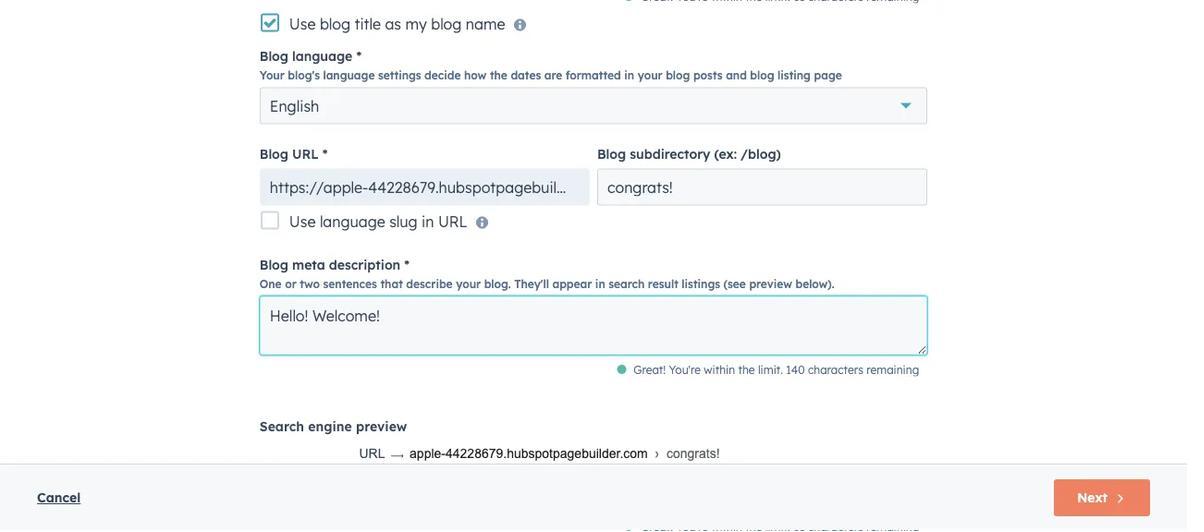 Task type: vqa. For each thing, say whether or not it's contained in the screenshot.
Work from anywhere with the HubSpot Mobile App link
no



Task type: describe. For each thing, give the bounding box(es) containing it.
use for use language slug in url
[[289, 213, 316, 231]]

decide
[[424, 69, 461, 83]]

title
[[355, 15, 381, 33]]

are
[[544, 69, 562, 83]]

name
[[466, 15, 505, 33]]

blog meta description one or two sentences that describe your blog. they'll appear in search result listings (see preview below).
[[260, 257, 835, 292]]

page
[[814, 69, 842, 83]]

next
[[1077, 490, 1108, 506]]

slug
[[389, 213, 418, 231]]

apple-
[[410, 447, 446, 461]]

result
[[648, 278, 678, 292]]

great! you're within the limit. 140 characters remaining
[[634, 364, 919, 378]]

posts
[[693, 69, 723, 83]]

(see
[[724, 278, 746, 292]]

https://apple-
[[270, 178, 368, 197]]

description
[[329, 257, 401, 273]]

you're
[[669, 364, 701, 378]]

44228679.hubspotpagebuilder.com inside popup button
[[368, 178, 612, 197]]

search engine preview
[[260, 419, 407, 435]]

upgrade link
[[905, 5, 928, 25]]

your inside blog language your blog's language settings decide how the dates are formatted in your blog posts and blog listing page
[[638, 69, 663, 83]]

characters
[[808, 364, 864, 378]]

use blog title as my blog name
[[289, 15, 505, 33]]

blog left posts
[[666, 69, 690, 83]]

1 vertical spatial language
[[323, 69, 375, 83]]

english
[[270, 97, 319, 116]]

1 vertical spatial url
[[438, 213, 467, 231]]

in inside 'blog meta description one or two sentences that describe your blog. they'll appear in search result listings (see preview below).'
[[595, 278, 605, 292]]

2 vertical spatial url
[[359, 447, 385, 461]]

1 vertical spatial 44228679.hubspotpagebuilder.com
[[446, 447, 648, 461]]

language for blog
[[292, 48, 353, 64]]

blog right and
[[750, 69, 774, 83]]

english button
[[260, 88, 928, 125]]

blog.
[[484, 278, 511, 292]]

blog left title
[[320, 15, 350, 33]]

blog's
[[288, 69, 320, 83]]

meta
[[292, 257, 325, 273]]

listings
[[682, 278, 720, 292]]

search
[[609, 278, 645, 292]]

the inside blog language your blog's language settings decide how the dates are formatted in your blog posts and blog listing page
[[490, 69, 508, 83]]

url ⟶ apple-44228679.hubspotpagebuilder.com › congrats!
[[359, 447, 720, 461]]

use language slug in url
[[289, 213, 467, 231]]

listing
[[778, 69, 811, 83]]

Blog subdirectory (ex: /blog) text field
[[597, 169, 928, 206]]

blog for blog meta description one or two sentences that describe your blog. they'll appear in search result listings (see preview below).
[[260, 257, 288, 273]]

https://apple-44228679.hubspotpagebuilder.com
[[270, 178, 612, 197]]

your
[[260, 69, 285, 83]]

sentences
[[323, 278, 377, 292]]

that
[[380, 278, 403, 292]]

dates
[[511, 69, 541, 83]]

blog for blog subdirectory (ex: /blog)
[[597, 146, 626, 162]]

search
[[260, 419, 304, 435]]

remaining
[[867, 364, 919, 378]]

they'll
[[514, 278, 549, 292]]

or
[[285, 278, 297, 292]]

language for use
[[320, 213, 385, 231]]



Task type: locate. For each thing, give the bounding box(es) containing it.
one
[[260, 278, 282, 292]]

menu
[[903, 0, 1165, 30]]

marketplaces image
[[943, 8, 960, 25]]

0 horizontal spatial the
[[490, 69, 508, 83]]

the right "how"
[[490, 69, 508, 83]]

subdirectory
[[630, 146, 711, 162]]

0 vertical spatial the
[[490, 69, 508, 83]]

congrats!
[[667, 447, 720, 461]]

preview
[[749, 278, 792, 292], [356, 419, 407, 435]]

marketplaces button
[[932, 0, 971, 30]]

blog down 'english' popup button
[[597, 146, 626, 162]]

(ex:
[[714, 146, 737, 162]]

blog subdirectory (ex: /blog)
[[597, 146, 781, 162]]

1 horizontal spatial the
[[738, 364, 755, 378]]

0 vertical spatial preview
[[749, 278, 792, 292]]

use for use blog title as my blog name
[[289, 15, 316, 33]]

1 use from the top
[[289, 15, 316, 33]]

in
[[624, 69, 634, 83], [422, 213, 434, 231], [595, 278, 605, 292]]

0 vertical spatial language
[[292, 48, 353, 64]]

blog inside blog language your blog's language settings decide how the dates are formatted in your blog posts and blog listing page
[[260, 48, 288, 64]]

Hello! Welcome! text field
[[260, 297, 928, 356]]

use down https://apple-
[[289, 213, 316, 231]]

url left ⟶
[[359, 447, 385, 461]]

1 vertical spatial the
[[738, 364, 755, 378]]

blog url
[[260, 146, 319, 162]]

140
[[786, 364, 805, 378]]

preview inside 'blog meta description one or two sentences that describe your blog. they'll appear in search result listings (see preview below).'
[[749, 278, 792, 292]]

two
[[300, 278, 320, 292]]

blog for blog language your blog's language settings decide how the dates are formatted in your blog posts and blog listing page
[[260, 48, 288, 64]]

and
[[726, 69, 747, 83]]

2 vertical spatial in
[[595, 278, 605, 292]]

language right blog's
[[323, 69, 375, 83]]

blog up one
[[260, 257, 288, 273]]

great!
[[634, 364, 666, 378]]

my
[[405, 15, 427, 33]]

in right formatted at the top
[[624, 69, 634, 83]]

your
[[638, 69, 663, 83], [456, 278, 481, 292]]

in inside blog language your blog's language settings decide how the dates are formatted in your blog posts and blog listing page
[[624, 69, 634, 83]]

below).
[[796, 278, 835, 292]]

in right 'slug'
[[422, 213, 434, 231]]

in left search
[[595, 278, 605, 292]]

1 vertical spatial in
[[422, 213, 434, 231]]

blog
[[320, 15, 350, 33], [431, 15, 462, 33], [666, 69, 690, 83], [750, 69, 774, 83]]

0 horizontal spatial your
[[456, 278, 481, 292]]

appear
[[552, 278, 592, 292]]

44228679.hubspotpagebuilder.com
[[368, 178, 612, 197], [446, 447, 648, 461]]

⟶
[[390, 447, 404, 461]]

›
[[655, 447, 659, 461]]

how
[[464, 69, 487, 83]]

as
[[385, 15, 401, 33]]

0 vertical spatial use
[[289, 15, 316, 33]]

within
[[704, 364, 735, 378]]

formatted
[[566, 69, 621, 83]]

2 horizontal spatial url
[[438, 213, 467, 231]]

cancel button
[[37, 487, 81, 509]]

2 use from the top
[[289, 213, 316, 231]]

1 vertical spatial use
[[289, 213, 316, 231]]

url up https://apple-
[[292, 146, 319, 162]]

the
[[490, 69, 508, 83], [738, 364, 755, 378]]

your inside 'blog meta description one or two sentences that describe your blog. they'll appear in search result listings (see preview below).'
[[456, 278, 481, 292]]

blog for blog url
[[260, 146, 288, 162]]

limit.
[[758, 364, 783, 378]]

preview right (see
[[749, 278, 792, 292]]

settings
[[378, 69, 421, 83]]

1 horizontal spatial your
[[638, 69, 663, 83]]

url
[[292, 146, 319, 162], [438, 213, 467, 231], [359, 447, 385, 461]]

1 horizontal spatial in
[[595, 278, 605, 292]]

0 horizontal spatial preview
[[356, 419, 407, 435]]

1 vertical spatial preview
[[356, 419, 407, 435]]

your right formatted at the top
[[638, 69, 663, 83]]

0 horizontal spatial in
[[422, 213, 434, 231]]

blog language your blog's language settings decide how the dates are formatted in your blog posts and blog listing page
[[260, 48, 842, 83]]

1 vertical spatial your
[[456, 278, 481, 292]]

upgrade image
[[908, 8, 925, 25]]

language up the description
[[320, 213, 385, 231]]

blog right my
[[431, 15, 462, 33]]

preview up ⟶
[[356, 419, 407, 435]]

the left limit.
[[738, 364, 755, 378]]

0 horizontal spatial url
[[292, 146, 319, 162]]

use
[[289, 15, 316, 33], [289, 213, 316, 231]]

url down https://apple-44228679.hubspotpagebuilder.com
[[438, 213, 467, 231]]

use up blog's
[[289, 15, 316, 33]]

0 vertical spatial your
[[638, 69, 663, 83]]

cancel
[[37, 490, 81, 506]]

1 horizontal spatial url
[[359, 447, 385, 461]]

0 vertical spatial url
[[292, 146, 319, 162]]

describe
[[406, 278, 453, 292]]

next button
[[1054, 480, 1150, 517]]

blog inside 'blog meta description one or two sentences that describe your blog. they'll appear in search result listings (see preview below).'
[[260, 257, 288, 273]]

1 horizontal spatial preview
[[749, 278, 792, 292]]

2 horizontal spatial in
[[624, 69, 634, 83]]

blog
[[260, 48, 288, 64], [260, 146, 288, 162], [597, 146, 626, 162], [260, 257, 288, 273]]

your left blog.
[[456, 278, 481, 292]]

https://apple-44228679.hubspotpagebuilder.com button
[[260, 169, 612, 206]]

blog down english at the left top of page
[[260, 146, 288, 162]]

language
[[292, 48, 353, 64], [323, 69, 375, 83], [320, 213, 385, 231]]

engine
[[308, 419, 352, 435]]

0 vertical spatial in
[[624, 69, 634, 83]]

language up blog's
[[292, 48, 353, 64]]

/blog)
[[741, 146, 781, 162]]

blog up your
[[260, 48, 288, 64]]

0 vertical spatial 44228679.hubspotpagebuilder.com
[[368, 178, 612, 197]]

2 vertical spatial language
[[320, 213, 385, 231]]



